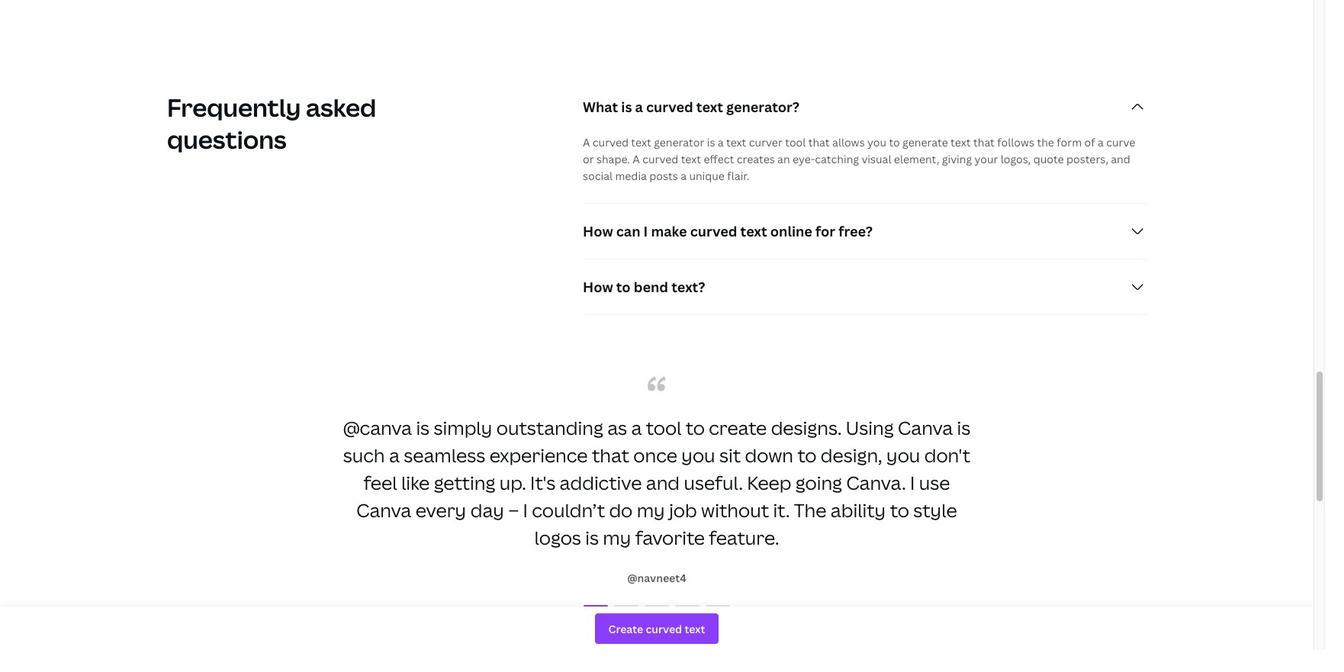 Task type: describe. For each thing, give the bounding box(es) containing it.
0 vertical spatial my
[[637, 498, 665, 523]]

do
[[609, 498, 633, 523]]

shape.
[[597, 152, 630, 166]]

tool inside '@canva is simply outstanding as a tool to create designs. using canva is such a seamless experience that once you sit down to design, you don't feel like getting up. it's addictive and useful. keep going canva. i use canva every day – i couldn't do my job without it. the ability to style logos is my favorite feature.'
[[646, 415, 682, 440]]

simply
[[434, 415, 493, 440]]

@curlyfrosista image
[[676, 605, 700, 608]]

as
[[608, 415, 628, 440]]

social
[[583, 169, 613, 183]]

posts
[[650, 169, 678, 183]]

to inside a curved text generator is a text curver tool that allows you to generate text that follows the form of a curve or shape. a curved text effect creates an eye-catching visual element, giving your logos, quote posters, and social media posts a unique flair.
[[890, 135, 901, 150]]

giving
[[943, 152, 973, 166]]

curved inside dropdown button
[[691, 222, 738, 240]]

using
[[846, 415, 894, 440]]

how can i make curved text online for free?
[[583, 222, 873, 240]]

day
[[471, 498, 505, 523]]

create
[[709, 415, 767, 440]]

logos
[[535, 525, 582, 550]]

to left create
[[686, 415, 705, 440]]

to down designs. on the right of page
[[798, 443, 817, 468]]

once
[[634, 443, 678, 468]]

form
[[1057, 135, 1082, 150]]

how for how can i make curved text online for free?
[[583, 222, 613, 240]]

what
[[583, 98, 618, 116]]

that inside '@canva is simply outstanding as a tool to create designs. using canva is such a seamless experience that once you sit down to design, you don't feel like getting up. it's addictive and useful. keep going canva. i use canva every day – i couldn't do my job without it. the ability to style logos is my favorite feature.'
[[592, 443, 630, 468]]

text down generator
[[681, 152, 702, 166]]

what is a curved text generator?
[[583, 98, 800, 116]]

eye-
[[793, 152, 815, 166]]

allows
[[833, 135, 865, 150]]

keep
[[748, 470, 792, 495]]

2 vertical spatial i
[[523, 498, 528, 523]]

a right such on the bottom left of page
[[389, 443, 400, 468]]

generator?
[[727, 98, 800, 116]]

a inside dropdown button
[[636, 98, 643, 116]]

canva.
[[847, 470, 907, 495]]

text inside dropdown button
[[741, 222, 768, 240]]

@canva
[[343, 415, 412, 440]]

a right as
[[632, 415, 642, 440]]

select a quotation tab list
[[337, 598, 978, 616]]

outstanding
[[497, 415, 604, 440]]

without
[[702, 498, 769, 523]]

curved inside dropdown button
[[647, 98, 694, 116]]

going
[[796, 470, 843, 495]]

is inside a curved text generator is a text curver tool that allows you to generate text that follows the form of a curve or shape. a curved text effect creates an eye-catching visual element, giving your logos, quote posters, and social media posts a unique flair.
[[707, 135, 716, 150]]

effect
[[704, 152, 735, 166]]

design,
[[821, 443, 883, 468]]

bend
[[634, 278, 669, 296]]

@spotondomain image
[[614, 605, 639, 608]]

how to bend text? button
[[583, 260, 1147, 314]]

sit
[[720, 443, 741, 468]]

it.
[[774, 498, 790, 523]]

to left the "style"
[[891, 498, 910, 523]]

use
[[920, 470, 951, 495]]

job
[[670, 498, 697, 523]]

curved up shape.
[[593, 135, 629, 150]]

@navneet4
[[628, 571, 687, 585]]

is up 'seamless'
[[416, 415, 430, 440]]

text up giving
[[951, 135, 971, 150]]

every
[[416, 498, 467, 523]]

text up media
[[632, 135, 652, 150]]

of
[[1085, 135, 1096, 150]]

experience
[[490, 443, 588, 468]]

useful.
[[684, 470, 743, 495]]

such
[[343, 443, 385, 468]]

visual
[[862, 152, 892, 166]]

frequently asked questions
[[167, 91, 377, 156]]

like
[[401, 470, 430, 495]]

quote
[[1034, 152, 1065, 166]]

logos,
[[1001, 152, 1031, 166]]

flair.
[[728, 169, 750, 183]]

@mahimagirdhar image
[[706, 605, 731, 608]]

catching
[[815, 152, 860, 166]]



Task type: vqa. For each thing, say whether or not it's contained in the screenshot.
FILE
no



Task type: locate. For each thing, give the bounding box(es) containing it.
text?
[[672, 278, 706, 296]]

curved up generator
[[647, 98, 694, 116]]

text up generator
[[697, 98, 724, 116]]

feel
[[364, 470, 397, 495]]

text
[[697, 98, 724, 116], [632, 135, 652, 150], [727, 135, 747, 150], [951, 135, 971, 150], [681, 152, 702, 166], [741, 222, 768, 240]]

1 vertical spatial and
[[646, 470, 680, 495]]

how left bend
[[583, 278, 613, 296]]

1 vertical spatial a
[[633, 152, 640, 166]]

0 vertical spatial canva
[[898, 415, 954, 440]]

a up or
[[583, 135, 590, 150]]

curved
[[647, 98, 694, 116], [593, 135, 629, 150], [643, 152, 679, 166], [691, 222, 738, 240]]

you up visual in the right of the page
[[868, 135, 887, 150]]

a right of
[[1098, 135, 1104, 150]]

and
[[1112, 152, 1131, 166], [646, 470, 680, 495]]

couldn't
[[532, 498, 605, 523]]

posters,
[[1067, 152, 1109, 166]]

1 horizontal spatial that
[[809, 135, 830, 150]]

media
[[616, 169, 647, 183]]

seamless
[[404, 443, 486, 468]]

up.
[[500, 470, 526, 495]]

curve
[[1107, 135, 1136, 150]]

canva
[[898, 415, 954, 440], [357, 498, 412, 523]]

0 horizontal spatial tool
[[646, 415, 682, 440]]

and down curve
[[1112, 152, 1131, 166]]

my
[[637, 498, 665, 523], [603, 525, 632, 550]]

canva down feel
[[357, 498, 412, 523]]

0 horizontal spatial and
[[646, 470, 680, 495]]

you inside a curved text generator is a text curver tool that allows you to generate text that follows the form of a curve or shape. a curved text effect creates an eye-catching visual element, giving your logos, quote posters, and social media posts a unique flair.
[[868, 135, 887, 150]]

0 horizontal spatial that
[[592, 443, 630, 468]]

is inside dropdown button
[[622, 98, 632, 116]]

how inside how to bend text? dropdown button
[[583, 278, 613, 296]]

1 vertical spatial how
[[583, 278, 613, 296]]

is up effect
[[707, 135, 716, 150]]

1 vertical spatial i
[[911, 470, 915, 495]]

tool up once
[[646, 415, 682, 440]]

getting
[[434, 470, 496, 495]]

0 vertical spatial i
[[644, 222, 648, 240]]

1 horizontal spatial my
[[637, 498, 665, 523]]

curved up posts
[[643, 152, 679, 166]]

how inside how can i make curved text online for free? dropdown button
[[583, 222, 613, 240]]

you up useful.
[[682, 443, 716, 468]]

it's
[[531, 470, 556, 495]]

0 horizontal spatial my
[[603, 525, 632, 550]]

you
[[868, 135, 887, 150], [682, 443, 716, 468], [887, 443, 921, 468]]

make
[[651, 222, 687, 240]]

how to bend text?
[[583, 278, 706, 296]]

2 how from the top
[[583, 278, 613, 296]]

questions
[[167, 123, 287, 156]]

how
[[583, 222, 613, 240], [583, 278, 613, 296]]

1 vertical spatial canva
[[357, 498, 412, 523]]

you up canva.
[[887, 443, 921, 468]]

1 horizontal spatial tool
[[786, 135, 806, 150]]

unique
[[690, 169, 725, 183]]

a right posts
[[681, 169, 687, 183]]

how for how to bend text?
[[583, 278, 613, 296]]

and inside '@canva is simply outstanding as a tool to create designs. using canva is such a seamless experience that once you sit down to design, you don't feel like getting up. it's addictive and useful. keep going canva. i use canva every day – i couldn't do my job without it. the ability to style logos is my favorite feature.'
[[646, 470, 680, 495]]

is right what
[[622, 98, 632, 116]]

online
[[771, 222, 813, 240]]

or
[[583, 152, 594, 166]]

favorite
[[636, 525, 705, 550]]

a curved text generator is a text curver tool that allows you to generate text that follows the form of a curve or shape. a curved text effect creates an eye-catching visual element, giving your logos, quote posters, and social media posts a unique flair.
[[583, 135, 1136, 183]]

1 horizontal spatial a
[[633, 152, 640, 166]]

style
[[914, 498, 958, 523]]

generator
[[654, 135, 705, 150]]

@navneet4 image
[[584, 605, 608, 608]]

1 how from the top
[[583, 222, 613, 240]]

and inside a curved text generator is a text curver tool that allows you to generate text that follows the form of a curve or shape. a curved text effect creates an eye-catching visual element, giving your logos, quote posters, and social media posts a unique flair.
[[1112, 152, 1131, 166]]

2 horizontal spatial i
[[911, 470, 915, 495]]

curver
[[749, 135, 783, 150]]

can
[[617, 222, 641, 240]]

tool up the eye-
[[786, 135, 806, 150]]

1 horizontal spatial canva
[[898, 415, 954, 440]]

how can i make curved text online for free? button
[[583, 204, 1147, 259]]

ability
[[831, 498, 886, 523]]

feature.
[[709, 525, 780, 550]]

i
[[644, 222, 648, 240], [911, 470, 915, 495], [523, 498, 528, 523]]

quotation mark image
[[648, 376, 666, 392]]

to inside dropdown button
[[617, 278, 631, 296]]

follows
[[998, 135, 1035, 150]]

is right the logos
[[586, 525, 599, 550]]

my right the do
[[637, 498, 665, 523]]

text inside dropdown button
[[697, 98, 724, 116]]

0 horizontal spatial canva
[[357, 498, 412, 523]]

text left online
[[741, 222, 768, 240]]

0 vertical spatial and
[[1112, 152, 1131, 166]]

text up effect
[[727, 135, 747, 150]]

my down the do
[[603, 525, 632, 550]]

0 vertical spatial how
[[583, 222, 613, 240]]

canva up the "don't"
[[898, 415, 954, 440]]

addictive
[[560, 470, 642, 495]]

@igchef_andrewb image
[[645, 605, 669, 608]]

element,
[[894, 152, 940, 166]]

don't
[[925, 443, 971, 468]]

1 vertical spatial my
[[603, 525, 632, 550]]

the
[[794, 498, 827, 523]]

a
[[583, 135, 590, 150], [633, 152, 640, 166]]

your
[[975, 152, 999, 166]]

curved right make
[[691, 222, 738, 240]]

tool inside a curved text generator is a text curver tool that allows you to generate text that follows the form of a curve or shape. a curved text effect creates an eye-catching visual element, giving your logos, quote posters, and social media posts a unique flair.
[[786, 135, 806, 150]]

that up the eye-
[[809, 135, 830, 150]]

tool
[[786, 135, 806, 150], [646, 415, 682, 440]]

0 horizontal spatial a
[[583, 135, 590, 150]]

0 vertical spatial a
[[583, 135, 590, 150]]

i left use
[[911, 470, 915, 495]]

asked
[[306, 91, 377, 124]]

a up effect
[[718, 135, 724, 150]]

creates
[[737, 152, 775, 166]]

and down once
[[646, 470, 680, 495]]

down
[[745, 443, 794, 468]]

a up media
[[633, 152, 640, 166]]

i inside dropdown button
[[644, 222, 648, 240]]

1 horizontal spatial and
[[1112, 152, 1131, 166]]

free?
[[839, 222, 873, 240]]

1 horizontal spatial i
[[644, 222, 648, 240]]

the
[[1038, 135, 1055, 150]]

–
[[509, 498, 519, 523]]

to up visual in the right of the page
[[890, 135, 901, 150]]

that down as
[[592, 443, 630, 468]]

frequently
[[167, 91, 301, 124]]

to
[[890, 135, 901, 150], [617, 278, 631, 296], [686, 415, 705, 440], [798, 443, 817, 468], [891, 498, 910, 523]]

to left bend
[[617, 278, 631, 296]]

1 vertical spatial tool
[[646, 415, 682, 440]]

for
[[816, 222, 836, 240]]

generate
[[903, 135, 949, 150]]

what is a curved text generator? button
[[583, 79, 1147, 134]]

is up the "don't"
[[958, 415, 971, 440]]

0 vertical spatial tool
[[786, 135, 806, 150]]

a right what
[[636, 98, 643, 116]]

how left can
[[583, 222, 613, 240]]

i right can
[[644, 222, 648, 240]]

@canva is simply outstanding as a tool to create designs. using canva is such a seamless experience that once you sit down to design, you don't feel like getting up. it's addictive and useful. keep going canva. i use canva every day – i couldn't do my job without it. the ability to style logos is my favorite feature.
[[343, 415, 971, 550]]

2 horizontal spatial that
[[974, 135, 995, 150]]

that up your
[[974, 135, 995, 150]]

is
[[622, 98, 632, 116], [707, 135, 716, 150], [416, 415, 430, 440], [958, 415, 971, 440], [586, 525, 599, 550]]

0 horizontal spatial i
[[523, 498, 528, 523]]

i right –
[[523, 498, 528, 523]]

an
[[778, 152, 791, 166]]

designs.
[[771, 415, 842, 440]]



